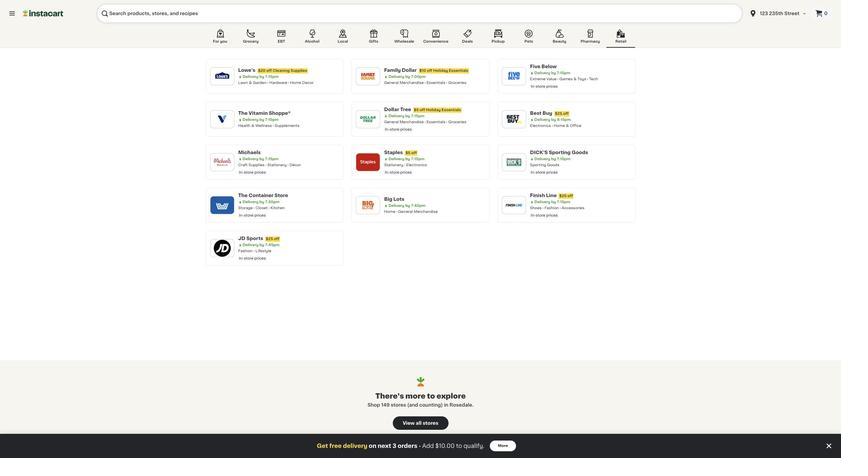 Task type: locate. For each thing, give the bounding box(es) containing it.
finish
[[530, 193, 545, 198]]

0 vertical spatial groceries
[[448, 81, 467, 85]]

get
[[317, 443, 328, 449]]

$5 up stationery electronics
[[406, 151, 411, 155]]

7:15pm up stationery electronics
[[411, 157, 425, 161]]

$25 inside "jd sports $25 off"
[[266, 237, 273, 241]]

7:45pm up lifestyle
[[265, 243, 280, 247]]

stores
[[391, 403, 406, 407], [423, 421, 439, 426]]

store down stationery electronics
[[390, 171, 400, 174]]

fashion
[[545, 206, 559, 210], [238, 249, 253, 253]]

general down lots at the left top of page
[[398, 210, 413, 214]]

in- for essentials
[[385, 128, 390, 131]]

electronics
[[530, 124, 551, 128], [406, 163, 427, 167]]

0 horizontal spatial delivery by 7:45pm
[[243, 243, 280, 247]]

1 vertical spatial $25
[[560, 194, 567, 198]]

7:45pm for general
[[411, 204, 426, 208]]

best
[[530, 111, 542, 116]]

garden
[[253, 81, 267, 85]]

electronics down staples $5 off
[[406, 163, 427, 167]]

store for electronics
[[390, 171, 400, 174]]

$20
[[258, 69, 266, 73]]

in-store prices for electronics
[[385, 171, 412, 174]]

delivery by 7:15pm for shoes
[[535, 200, 571, 204]]

0 horizontal spatial 7:45pm
[[265, 243, 280, 247]]

delivery down buy
[[535, 118, 551, 122]]

1 horizontal spatial home
[[384, 210, 396, 214]]

by for big lots logo
[[405, 204, 410, 208]]

off up the accessories
[[568, 194, 573, 198]]

in-store prices down sporting goods
[[531, 171, 558, 174]]

1 vertical spatial merchandise
[[400, 120, 424, 124]]

0 vertical spatial dollar
[[402, 68, 417, 73]]

delivery by 7:15pm up garden
[[243, 75, 279, 79]]

store down the extreme
[[536, 85, 546, 88]]

in- down fashion lifestyle
[[239, 257, 244, 260]]

0 vertical spatial holiday
[[434, 69, 448, 73]]

qualify.
[[464, 443, 485, 449]]

delivery by 7:15pm for craft supplies
[[243, 157, 279, 161]]

five below logo image
[[506, 68, 523, 85]]

family dollar logo image
[[359, 68, 377, 85]]

prices
[[547, 85, 558, 88], [401, 128, 412, 131], [255, 171, 266, 174], [401, 171, 412, 174], [547, 171, 558, 174], [255, 214, 266, 217], [547, 214, 558, 217], [255, 257, 266, 260]]

groceries
[[448, 81, 467, 85], [448, 120, 467, 124]]

grocery
[[243, 40, 259, 43]]

off inside family dollar $10 off holiday essentials
[[427, 69, 433, 73]]

delivery down "big lots"
[[389, 204, 405, 208]]

in- for stationery
[[239, 171, 244, 174]]

lawn
[[238, 81, 248, 85]]

in- down storage
[[239, 214, 244, 217]]

store for fashion
[[536, 214, 546, 217]]

in-store prices for stationery
[[239, 171, 266, 174]]

store for stationery
[[244, 171, 254, 174]]

prices down 'storage closet kitchen'
[[255, 214, 266, 217]]

0 horizontal spatial stores
[[391, 403, 406, 407]]

1 general merchandise essentials groceries from the top
[[384, 81, 467, 85]]

$5 inside staples $5 off
[[406, 151, 411, 155]]

by up closet
[[259, 200, 264, 204]]

$25
[[555, 112, 563, 116], [560, 194, 567, 198], [266, 237, 273, 241]]

vitamin
[[249, 111, 268, 116]]

1 vertical spatial to
[[456, 443, 462, 449]]

store down fashion lifestyle
[[244, 257, 254, 260]]

1 vertical spatial fashion
[[238, 249, 253, 253]]

2 groceries from the top
[[448, 120, 467, 124]]

ebt button
[[267, 28, 296, 48]]

1 the from the top
[[238, 111, 248, 116]]

7:15pm for essentials
[[411, 114, 425, 118]]

1 vertical spatial general
[[384, 120, 399, 124]]

off inside "jd sports $25 off"
[[274, 237, 280, 241]]

delivery for finish line logo
[[535, 200, 551, 204]]

delivery by 7:15pm up craft supplies stationery décor
[[243, 157, 279, 161]]

treatment tracker modal dialog
[[0, 434, 842, 458]]

lifestyle
[[256, 249, 272, 253]]

off for finish line
[[568, 194, 573, 198]]

7:45pm up home general merchandise
[[411, 204, 426, 208]]

$25 up 8:15pm
[[555, 112, 563, 116]]

$25 for finish line
[[560, 194, 567, 198]]

7:15pm for fashion
[[557, 200, 571, 204]]

1 horizontal spatial sporting
[[549, 150, 571, 155]]

0 vertical spatial to
[[427, 393, 435, 400]]

supplies up decor
[[291, 69, 307, 73]]

0 horizontal spatial stationery
[[268, 163, 287, 167]]

delivery down the michaels
[[243, 157, 259, 161]]

1 vertical spatial dollar
[[384, 107, 399, 112]]

wellness
[[255, 124, 272, 128]]

7:15pm up health & wellness supplements
[[265, 118, 279, 122]]

store for games & toys
[[536, 85, 546, 88]]

$5
[[414, 108, 419, 112], [406, 151, 411, 155]]

2 general merchandise essentials groceries from the top
[[384, 120, 467, 124]]

in-store prices down craft
[[239, 171, 266, 174]]

merchandise for dollar tree
[[400, 120, 424, 124]]

explore
[[437, 393, 466, 400]]

michaels logo image
[[213, 154, 231, 171]]

(and
[[407, 403, 418, 407]]

delivery down five below
[[535, 71, 551, 75]]

7:15pm for hardware
[[265, 75, 279, 79]]

7:15pm
[[557, 71, 571, 75], [265, 75, 279, 79], [411, 114, 425, 118], [265, 118, 279, 122], [265, 157, 279, 161], [411, 157, 425, 161], [557, 157, 571, 161], [557, 200, 571, 204]]

1 horizontal spatial stores
[[423, 421, 439, 426]]

games
[[560, 77, 573, 81]]

to right $10.00
[[456, 443, 462, 449]]

prices down stationery electronics
[[401, 171, 412, 174]]

prices down tree
[[401, 128, 412, 131]]

0 vertical spatial merchandise
[[400, 81, 424, 85]]

the vitamin shoppe®
[[238, 111, 291, 116]]

alcohol
[[305, 40, 320, 43]]

0 horizontal spatial $5
[[406, 151, 411, 155]]

instacart image
[[23, 9, 63, 17]]

off right sports at the left bottom
[[274, 237, 280, 241]]

off for dollar tree
[[420, 108, 425, 112]]

$25 up lifestyle
[[266, 237, 273, 241]]

off right $20
[[266, 69, 272, 73]]

delivery by 7:15pm for lawn & garden
[[243, 75, 279, 79]]

lowe's $20 off cleaning supplies
[[238, 68, 307, 73]]

delivery up fashion lifestyle
[[243, 243, 259, 247]]

the up the health
[[238, 111, 248, 116]]

delivery for dollar tree logo
[[389, 114, 405, 118]]

1 horizontal spatial delivery by 7:45pm
[[389, 204, 426, 208]]

local
[[338, 40, 348, 43]]

delivery
[[535, 71, 551, 75], [243, 75, 259, 79], [389, 75, 405, 79], [389, 114, 405, 118], [243, 118, 259, 122], [535, 118, 551, 122], [243, 157, 259, 161], [389, 157, 405, 161], [535, 157, 551, 161], [243, 200, 259, 204], [535, 200, 551, 204], [389, 204, 405, 208], [243, 243, 259, 247]]

by for dollar tree logo
[[405, 114, 410, 118]]

jd
[[238, 236, 246, 241]]

$25 right line
[[560, 194, 567, 198]]

to inside get free delivery on next 3 orders • add $10.00 to qualify.
[[456, 443, 462, 449]]

best buy logo image
[[506, 111, 523, 128]]

2 the from the top
[[238, 193, 248, 198]]

goods down dick's sporting goods
[[547, 163, 560, 167]]

general merchandise essentials groceries for family dollar
[[384, 81, 467, 85]]

general merchandise essentials groceries down 'dollar tree $5 off holiday essentials'
[[384, 120, 467, 124]]

delivery by 7:15pm down finish line $25 off
[[535, 200, 571, 204]]

staples
[[384, 150, 403, 155]]

$25 inside finish line $25 off
[[560, 194, 567, 198]]

1 horizontal spatial stationery
[[384, 163, 404, 167]]

8:15pm
[[557, 118, 571, 122]]

1 groceries from the top
[[448, 81, 467, 85]]

0 vertical spatial supplies
[[291, 69, 307, 73]]

prices down craft supplies stationery décor
[[255, 171, 266, 174]]

0 horizontal spatial to
[[427, 393, 435, 400]]

0 horizontal spatial goods
[[547, 163, 560, 167]]

delivery down finish
[[535, 200, 551, 204]]

235th
[[770, 11, 784, 16]]

2 vertical spatial $25
[[266, 237, 273, 241]]

by down $20
[[259, 75, 264, 79]]

view all stores link
[[393, 417, 449, 430]]

0 vertical spatial $5
[[414, 108, 419, 112]]

2 horizontal spatial home
[[554, 124, 565, 128]]

supplies
[[291, 69, 307, 73], [249, 163, 265, 167]]

sporting
[[549, 150, 571, 155], [530, 163, 546, 167]]

by up stationery electronics
[[405, 157, 410, 161]]

1 horizontal spatial fashion
[[545, 206, 559, 210]]

0 vertical spatial general merchandise essentials groceries
[[384, 81, 467, 85]]

holiday right tree
[[426, 108, 441, 112]]

prices for stationery
[[255, 171, 266, 174]]

to inside there's more to explore shop 149 stores (and counting) in rosedale.
[[427, 393, 435, 400]]

extreme
[[530, 77, 546, 81]]

0 vertical spatial $25
[[555, 112, 563, 116]]

0 vertical spatial sporting
[[549, 150, 571, 155]]

you
[[220, 40, 227, 43]]

big lots
[[384, 197, 405, 202]]

by for finish line logo
[[552, 200, 556, 204]]

stores right all
[[423, 421, 439, 426]]

0 vertical spatial electronics
[[530, 124, 551, 128]]

the vitamin shoppe® logo image
[[213, 111, 231, 128]]

1 vertical spatial supplies
[[249, 163, 265, 167]]

off up stationery electronics
[[412, 151, 417, 155]]

& down 8:15pm
[[566, 124, 569, 128]]

0 horizontal spatial supplies
[[249, 163, 265, 167]]

store down storage
[[244, 214, 254, 217]]

delivery for michaels logo
[[243, 157, 259, 161]]

prices for lifestyle
[[255, 257, 266, 260]]

None search field
[[97, 4, 743, 23]]

$5 right tree
[[414, 108, 419, 112]]

supplies right craft
[[249, 163, 265, 167]]

home down 8:15pm
[[554, 124, 565, 128]]

7:45pm for lifestyle
[[265, 243, 280, 247]]

1 vertical spatial holiday
[[426, 108, 441, 112]]

dollar up the delivery by 7:00pm
[[402, 68, 417, 73]]

prices for closet
[[255, 214, 266, 217]]

0 vertical spatial stores
[[391, 403, 406, 407]]

1 vertical spatial 7:45pm
[[265, 243, 280, 247]]

in-store prices down storage
[[239, 214, 266, 217]]

prices down lifestyle
[[255, 257, 266, 260]]

merchandise
[[400, 81, 424, 85], [400, 120, 424, 124], [414, 210, 438, 214]]

1 horizontal spatial 7:45pm
[[411, 204, 426, 208]]

home down big at top left
[[384, 210, 396, 214]]

by up lifestyle
[[259, 243, 264, 247]]

1 123 235th street button from the left
[[746, 4, 811, 23]]

craft
[[238, 163, 248, 167]]

store down craft
[[244, 171, 254, 174]]

extreme value games & toys tech
[[530, 77, 598, 81]]

delivery by 7:15pm for general merchandise
[[389, 114, 425, 118]]

delivery by 7:15pm up value
[[535, 71, 571, 75]]

1 vertical spatial general merchandise essentials groceries
[[384, 120, 467, 124]]

by down tree
[[405, 114, 410, 118]]

by up craft supplies stationery décor
[[259, 157, 264, 161]]

finish line logo image
[[506, 197, 523, 214]]

staples $5 off
[[384, 150, 417, 155]]

delivery by 7:45pm up lifestyle
[[243, 243, 280, 247]]

more button
[[490, 441, 516, 451]]

0 horizontal spatial home
[[290, 81, 301, 85]]

$25 inside best buy $25 off
[[555, 112, 563, 116]]

in-store prices down shoes at the top right of the page
[[531, 214, 558, 217]]

1 vertical spatial delivery by 7:45pm
[[243, 243, 280, 247]]

in-store prices down fashion lifestyle
[[239, 257, 266, 260]]

the up storage
[[238, 193, 248, 198]]

1 vertical spatial groceries
[[448, 120, 467, 124]]

off right tree
[[420, 108, 425, 112]]

the for the container store
[[238, 193, 248, 198]]

delivery down family
[[389, 75, 405, 79]]

1 vertical spatial stores
[[423, 421, 439, 426]]

delivery for five below logo
[[535, 71, 551, 75]]

the container store logo image
[[213, 197, 231, 214]]

health & wellness supplements
[[238, 124, 300, 128]]

sporting up sporting goods
[[549, 150, 571, 155]]

off inside 'dollar tree $5 off holiday essentials'
[[420, 108, 425, 112]]

store for essentials
[[390, 128, 400, 131]]

3
[[393, 443, 397, 449]]

0 horizontal spatial dollar
[[384, 107, 399, 112]]

store up staples
[[390, 128, 400, 131]]

stationery
[[268, 163, 287, 167], [384, 163, 404, 167]]

dick's sporting goods logo image
[[506, 154, 523, 171]]

$25 for jd sports
[[266, 237, 273, 241]]

add
[[422, 443, 434, 449]]

7:15pm up craft supplies stationery décor
[[265, 157, 279, 161]]

delivery by 7:15pm up stationery electronics
[[389, 157, 425, 161]]

off inside best buy $25 off
[[563, 112, 569, 116]]

by up value
[[552, 71, 556, 75]]

prices down shoes fashion accessories at the top right
[[547, 214, 558, 217]]

delivery by 7:15pm down dick's sporting goods
[[535, 157, 571, 161]]

home left decor
[[290, 81, 301, 85]]

delivery by 7:15pm up wellness
[[243, 118, 279, 122]]

1 horizontal spatial to
[[456, 443, 462, 449]]

pickup
[[492, 40, 505, 43]]

delivery by 7:15pm for health & wellness
[[243, 118, 279, 122]]

7:15pm down 'dollar tree $5 off holiday essentials'
[[411, 114, 425, 118]]

view
[[403, 421, 415, 426]]

essentials inside family dollar $10 off holiday essentials
[[449, 69, 469, 73]]

off up 8:15pm
[[563, 112, 569, 116]]

goods down the office
[[572, 150, 588, 155]]

stores down there's
[[391, 403, 406, 407]]

prices for essentials
[[401, 128, 412, 131]]

by for staples logo
[[405, 157, 410, 161]]

in-store prices down the extreme
[[531, 85, 558, 88]]

store
[[536, 85, 546, 88], [390, 128, 400, 131], [244, 171, 254, 174], [390, 171, 400, 174], [536, 171, 546, 174], [244, 214, 254, 217], [536, 214, 546, 217], [244, 257, 254, 260]]

1 vertical spatial sporting
[[530, 163, 546, 167]]

holiday inside family dollar $10 off holiday essentials
[[434, 69, 448, 73]]

by
[[552, 71, 556, 75], [259, 75, 264, 79], [405, 75, 410, 79], [405, 114, 410, 118], [259, 118, 264, 122], [552, 118, 556, 122], [259, 157, 264, 161], [405, 157, 410, 161], [552, 157, 556, 161], [259, 200, 264, 204], [552, 200, 556, 204], [405, 204, 410, 208], [259, 243, 264, 247]]

holiday right the $10
[[434, 69, 448, 73]]

in-store prices for lifestyle
[[239, 257, 266, 260]]

delivery for big lots logo
[[389, 204, 405, 208]]

delivery for dick's sporting goods logo
[[535, 157, 551, 161]]

in-store prices for closet
[[239, 214, 266, 217]]

in-store prices down stationery electronics
[[385, 171, 412, 174]]

1 vertical spatial $5
[[406, 151, 411, 155]]

delivery down lowe's
[[243, 75, 259, 79]]

shop categories tab list
[[206, 28, 636, 48]]

holiday for dollar
[[434, 69, 448, 73]]

gifts button
[[359, 28, 388, 48]]

0 vertical spatial the
[[238, 111, 248, 116]]

by for jd sports logo
[[259, 243, 264, 247]]

in- down the extreme
[[531, 85, 536, 88]]

0 vertical spatial 7:45pm
[[411, 204, 426, 208]]

store for closet
[[244, 214, 254, 217]]

1 horizontal spatial goods
[[572, 150, 588, 155]]

on
[[369, 443, 377, 449]]

0 vertical spatial general
[[384, 81, 399, 85]]

holiday inside 'dollar tree $5 off holiday essentials'
[[426, 108, 441, 112]]

lawn & garden hardware home decor
[[238, 81, 314, 85]]

in- down shoes at the top right of the page
[[531, 214, 536, 217]]

delivery by 7:45pm up home general merchandise
[[389, 204, 426, 208]]

stationery down staples
[[384, 163, 404, 167]]

7:15pm up extreme value games & toys tech
[[557, 71, 571, 75]]

five
[[530, 64, 541, 69]]

1 horizontal spatial supplies
[[291, 69, 307, 73]]

electronics down best
[[530, 124, 551, 128]]

general for dollar tree
[[384, 120, 399, 124]]

in-store prices
[[531, 85, 558, 88], [385, 128, 412, 131], [239, 171, 266, 174], [385, 171, 412, 174], [531, 171, 558, 174], [239, 214, 266, 217], [531, 214, 558, 217], [239, 257, 266, 260]]

sporting down dick's
[[530, 163, 546, 167]]

big
[[384, 197, 393, 202]]

stationery left décor
[[268, 163, 287, 167]]

delivery up the health
[[243, 118, 259, 122]]

off inside finish line $25 off
[[568, 194, 573, 198]]

delivery for the best buy logo at top right
[[535, 118, 551, 122]]

best buy $25 off
[[530, 111, 569, 116]]

7:15pm for supplements
[[265, 118, 279, 122]]

1 vertical spatial home
[[554, 124, 565, 128]]

delivery down tree
[[389, 114, 405, 118]]

holiday
[[434, 69, 448, 73], [426, 108, 441, 112]]

delivery by 7:15pm
[[535, 71, 571, 75], [243, 75, 279, 79], [389, 114, 425, 118], [243, 118, 279, 122], [243, 157, 279, 161], [389, 157, 425, 161], [535, 157, 571, 161], [535, 200, 571, 204]]

store for lifestyle
[[244, 257, 254, 260]]

rosedale.
[[450, 403, 474, 407]]

1 horizontal spatial electronics
[[530, 124, 551, 128]]

convenience
[[423, 40, 449, 43]]

by up electronics home & office
[[552, 118, 556, 122]]

0 vertical spatial delivery by 7:45pm
[[389, 204, 426, 208]]

general merchandise essentials groceries
[[384, 81, 467, 85], [384, 120, 467, 124]]

delivery up sporting goods
[[535, 157, 551, 161]]

in- right dollar tree logo
[[385, 128, 390, 131]]

1 vertical spatial the
[[238, 193, 248, 198]]

in- down stationery electronics
[[385, 171, 390, 174]]

1 horizontal spatial $5
[[414, 108, 419, 112]]

delivery for staples logo
[[389, 157, 405, 161]]

delivery by 7:15pm down tree
[[389, 114, 425, 118]]

general merchandise essentials groceries for dollar tree
[[384, 120, 467, 124]]

in- for lifestyle
[[239, 257, 244, 260]]

7:45pm
[[411, 204, 426, 208], [265, 243, 280, 247]]

for
[[213, 40, 219, 43]]

delivery by 7:45pm
[[389, 204, 426, 208], [243, 243, 280, 247]]

by for the vitamin shoppe® logo
[[259, 118, 264, 122]]

1 vertical spatial electronics
[[406, 163, 427, 167]]

0 horizontal spatial electronics
[[406, 163, 427, 167]]



Task type: describe. For each thing, give the bounding box(es) containing it.
staples logo image
[[359, 154, 377, 171]]

store down sporting goods
[[536, 171, 546, 174]]

accessories
[[562, 206, 585, 210]]

storage closet kitchen
[[238, 206, 285, 210]]

more
[[406, 393, 426, 400]]

by for lowe's logo
[[259, 75, 264, 79]]

office
[[570, 124, 582, 128]]

$10
[[420, 69, 426, 73]]

7:15pm for games & toys
[[557, 71, 571, 75]]

off for family dollar
[[427, 69, 433, 73]]

dollar tree logo image
[[359, 111, 377, 128]]

in- for fashion
[[531, 214, 536, 217]]

in-store prices for fashion
[[531, 214, 558, 217]]

pets
[[525, 40, 533, 43]]

the for the vitamin shoppe®
[[238, 111, 248, 116]]

1 stationery from the left
[[268, 163, 287, 167]]

2 vertical spatial home
[[384, 210, 396, 214]]

prices down sporting goods
[[547, 171, 558, 174]]

free
[[330, 443, 342, 449]]

off inside lowe's $20 off cleaning supplies
[[266, 69, 272, 73]]

shop
[[368, 403, 380, 407]]

by for the best buy logo at top right
[[552, 118, 556, 122]]

deals
[[462, 40, 473, 43]]

cleaning
[[273, 69, 290, 73]]

shoes
[[530, 206, 542, 210]]

grocery button
[[236, 28, 265, 48]]

wholesale button
[[390, 28, 419, 48]]

pharmacy button
[[576, 28, 605, 48]]

stationery electronics
[[384, 163, 427, 167]]

by for "family dollar logo"
[[405, 75, 410, 79]]

the container store
[[238, 193, 288, 198]]

electronics home & office
[[530, 124, 582, 128]]

delivery by 7:30pm
[[243, 200, 280, 204]]

wholesale
[[395, 40, 414, 43]]

123 235th street
[[760, 11, 800, 16]]

delivery for the container store logo
[[243, 200, 259, 204]]

line
[[546, 193, 557, 198]]

2 vertical spatial general
[[398, 210, 413, 214]]

in- for electronics
[[385, 171, 390, 174]]

alcohol button
[[298, 28, 327, 48]]

delivery for jd sports logo
[[243, 243, 259, 247]]

retail button
[[607, 28, 636, 48]]

kitchen
[[271, 206, 285, 210]]

storage
[[238, 206, 253, 210]]

off for jd sports
[[274, 237, 280, 241]]

in
[[444, 403, 449, 407]]

in- down sporting goods
[[531, 171, 536, 174]]

prices for electronics
[[401, 171, 412, 174]]

craft supplies stationery décor
[[238, 163, 301, 167]]

groceries for family dollar
[[448, 81, 467, 85]]

in-store prices for essentials
[[385, 128, 412, 131]]

0 horizontal spatial sporting
[[530, 163, 546, 167]]

street
[[785, 11, 800, 16]]

convenience button
[[421, 28, 451, 48]]

big lots logo image
[[359, 197, 377, 214]]

by for five below logo
[[552, 71, 556, 75]]

123
[[760, 11, 768, 16]]

supplements
[[275, 124, 300, 128]]

0 vertical spatial home
[[290, 81, 301, 85]]

in- for games & toys
[[531, 85, 536, 88]]

delivery by 7:45pm for lifestyle
[[243, 243, 280, 247]]

sporting goods
[[530, 163, 560, 167]]

0 vertical spatial fashion
[[545, 206, 559, 210]]

2 stationery from the left
[[384, 163, 404, 167]]

sports
[[247, 236, 263, 241]]

gifts
[[369, 40, 378, 43]]

stores inside there's more to explore shop 149 stores (and counting) in rosedale.
[[391, 403, 406, 407]]

1 horizontal spatial dollar
[[402, 68, 417, 73]]

prices for games & toys
[[547, 85, 558, 88]]

2 vertical spatial merchandise
[[414, 210, 438, 214]]

prices for fashion
[[547, 214, 558, 217]]

$10.00
[[436, 443, 455, 449]]

décor
[[290, 163, 301, 167]]

$25 for best buy
[[555, 112, 563, 116]]

delivery for the vitamin shoppe® logo
[[243, 118, 259, 122]]

0
[[825, 11, 828, 16]]

dollar tree $5 off holiday essentials
[[384, 107, 461, 112]]

7:30pm
[[265, 200, 280, 204]]

by for dick's sporting goods logo
[[552, 157, 556, 161]]

off inside staples $5 off
[[412, 151, 417, 155]]

family
[[384, 68, 401, 73]]

delivery by 7:45pm for general
[[389, 204, 426, 208]]

delivery for "family dollar logo"
[[389, 75, 405, 79]]

1 vertical spatial goods
[[547, 163, 560, 167]]

value
[[547, 77, 557, 81]]

7:15pm down dick's sporting goods
[[557, 157, 571, 161]]

beauty
[[553, 40, 567, 43]]

there's more to explore shop 149 stores (and counting) in rosedale.
[[368, 393, 474, 407]]

michaels
[[238, 150, 261, 155]]

7:15pm for stationery
[[265, 157, 279, 161]]

in-store prices for games & toys
[[531, 85, 558, 88]]

supplies inside lowe's $20 off cleaning supplies
[[291, 69, 307, 73]]

7:15pm for electronics
[[411, 157, 425, 161]]

stores inside button
[[423, 421, 439, 426]]

store
[[275, 193, 288, 198]]

0 horizontal spatial fashion
[[238, 249, 253, 253]]

by for the container store logo
[[259, 200, 264, 204]]

pickup button
[[484, 28, 513, 48]]

pets button
[[515, 28, 544, 48]]

container
[[249, 193, 274, 198]]

general for family dollar
[[384, 81, 399, 85]]

view all stores
[[403, 421, 439, 426]]

delivery by 7:00pm
[[389, 75, 426, 79]]

7:00pm
[[411, 75, 426, 79]]

tree
[[400, 107, 411, 112]]

& right lawn
[[249, 81, 252, 85]]

$5 inside 'dollar tree $5 off holiday essentials'
[[414, 108, 419, 112]]

all
[[416, 421, 422, 426]]

buy
[[543, 111, 553, 116]]

Search field
[[97, 4, 743, 23]]

delivery by 7:15pm for stationery
[[389, 157, 425, 161]]

five below
[[530, 64, 557, 69]]

more
[[498, 444, 508, 448]]

health
[[238, 124, 251, 128]]

shoes fashion accessories
[[530, 206, 585, 210]]

off for best buy
[[563, 112, 569, 116]]

149
[[381, 403, 390, 407]]

in- for closet
[[239, 214, 244, 217]]

by for michaels logo
[[259, 157, 264, 161]]

lowe's logo image
[[213, 68, 231, 85]]

delivery by 7:15pm for extreme value
[[535, 71, 571, 75]]

2 123 235th street button from the left
[[750, 4, 807, 23]]

decor
[[302, 81, 314, 85]]

0 vertical spatial goods
[[572, 150, 588, 155]]

lowe's
[[238, 68, 256, 73]]

0 button
[[811, 7, 833, 20]]

lots
[[394, 197, 405, 202]]

essentials inside 'dollar tree $5 off holiday essentials'
[[442, 108, 461, 112]]

local button
[[329, 28, 358, 48]]

pharmacy
[[581, 40, 600, 43]]

& left toys
[[574, 77, 577, 81]]

•
[[419, 443, 421, 449]]

delivery for lowe's logo
[[243, 75, 259, 79]]

groceries for dollar tree
[[448, 120, 467, 124]]

delivery
[[343, 443, 368, 449]]

merchandise for family dollar
[[400, 81, 424, 85]]

finish line $25 off
[[530, 193, 573, 198]]

for you button
[[206, 28, 235, 48]]

family dollar $10 off holiday essentials
[[384, 68, 469, 73]]

& right the health
[[252, 124, 255, 128]]

there's
[[375, 393, 404, 400]]

next
[[378, 443, 391, 449]]

jd sports logo image
[[213, 240, 231, 257]]

shoppe®
[[269, 111, 291, 116]]

holiday for tree
[[426, 108, 441, 112]]



Task type: vqa. For each thing, say whether or not it's contained in the screenshot.
second 'Stationery' from right
yes



